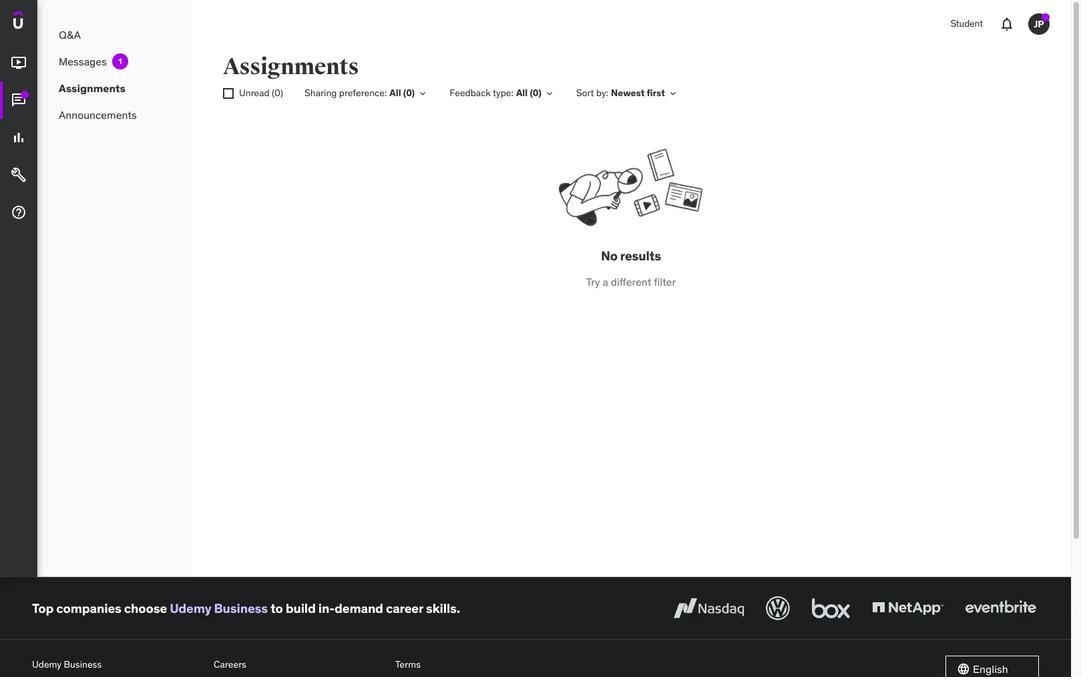 Task type: vqa. For each thing, say whether or not it's contained in the screenshot.
(Sox) associated with Sarbanes-Oxley (SOX)
no



Task type: locate. For each thing, give the bounding box(es) containing it.
skills.
[[426, 600, 460, 616]]

0 horizontal spatial all
[[390, 87, 401, 99]]

business down 'companies'
[[64, 658, 102, 670]]

udemy business link
[[170, 600, 268, 616], [32, 656, 203, 674]]

1
[[118, 56, 122, 66]]

udemy down top
[[32, 658, 61, 670]]

top companies choose udemy business to build in-demand career skills.
[[32, 600, 460, 616]]

3 (0) from the left
[[530, 87, 541, 99]]

small image
[[957, 662, 970, 676]]

assignments link
[[37, 75, 191, 101]]

build
[[286, 600, 316, 616]]

eventbrite image
[[962, 594, 1039, 623]]

business left to
[[214, 600, 268, 616]]

choose
[[124, 600, 167, 616]]

q&a
[[59, 28, 81, 41]]

udemy image
[[13, 11, 74, 34]]

a
[[603, 275, 608, 288]]

(0) right type:
[[530, 87, 541, 99]]

medium image
[[11, 55, 27, 71], [11, 167, 27, 183], [11, 204, 27, 220]]

1 horizontal spatial xsmall image
[[668, 88, 678, 99]]

udemy business link up careers
[[170, 600, 268, 616]]

business
[[214, 600, 268, 616], [64, 658, 102, 670]]

2 medium image from the top
[[11, 130, 27, 146]]

1 xsmall image from the left
[[418, 88, 428, 99]]

1 vertical spatial udemy
[[32, 658, 61, 670]]

student
[[950, 17, 983, 30]]

2 (0) from the left
[[403, 87, 415, 99]]

2 xsmall image from the left
[[668, 88, 678, 99]]

xsmall image
[[418, 88, 428, 99], [668, 88, 678, 99]]

all
[[390, 87, 401, 99], [516, 87, 528, 99]]

preference:
[[339, 87, 387, 99]]

0 vertical spatial medium image
[[11, 92, 27, 108]]

1 medium image from the top
[[11, 55, 27, 71]]

notifications image
[[999, 16, 1015, 32]]

career
[[386, 600, 423, 616]]

all right preference:
[[390, 87, 401, 99]]

try
[[586, 275, 600, 288]]

business inside udemy business link
[[64, 658, 102, 670]]

1 vertical spatial medium image
[[11, 167, 27, 183]]

terms link
[[395, 656, 566, 674]]

2 all from the left
[[516, 87, 528, 99]]

xsmall image left sort at the top right
[[544, 88, 555, 99]]

announcements
[[59, 108, 137, 121]]

all right type:
[[516, 87, 528, 99]]

udemy business link down choose
[[32, 656, 203, 674]]

student link
[[942, 8, 991, 40]]

0 horizontal spatial xsmall image
[[418, 88, 428, 99]]

to
[[271, 600, 283, 616]]

feedback
[[450, 87, 491, 99]]

0 horizontal spatial assignments
[[59, 81, 125, 95]]

english
[[973, 662, 1008, 676]]

0 vertical spatial medium image
[[11, 55, 27, 71]]

messages
[[59, 55, 107, 68]]

0 vertical spatial business
[[214, 600, 268, 616]]

1 horizontal spatial xsmall image
[[544, 88, 555, 99]]

jp
[[1034, 18, 1044, 30]]

udemy
[[170, 600, 211, 616], [32, 658, 61, 670]]

in-
[[318, 600, 335, 616]]

newest
[[611, 87, 645, 99]]

assignments up unread (0)
[[223, 53, 359, 81]]

(0) right preference:
[[403, 87, 415, 99]]

assignments
[[223, 53, 359, 81], [59, 81, 125, 95]]

1 horizontal spatial (0)
[[403, 87, 415, 99]]

1 all from the left
[[390, 87, 401, 99]]

1 vertical spatial medium image
[[11, 130, 27, 146]]

volkswagen image
[[763, 594, 793, 623]]

0 horizontal spatial (0)
[[272, 87, 283, 99]]

medium image
[[11, 92, 27, 108], [11, 130, 27, 146]]

(0)
[[272, 87, 283, 99], [403, 87, 415, 99], [530, 87, 541, 99]]

assignments up announcements
[[59, 81, 125, 95]]

xsmall image left feedback
[[418, 88, 428, 99]]

1 xsmall image from the left
[[544, 88, 555, 99]]

1 vertical spatial udemy business link
[[32, 656, 203, 674]]

0 horizontal spatial business
[[64, 658, 102, 670]]

english button
[[946, 656, 1039, 677]]

unread (0)
[[239, 87, 283, 99]]

xsmall image
[[544, 88, 555, 99], [223, 88, 234, 99]]

no
[[601, 248, 618, 264]]

different
[[611, 275, 651, 288]]

xsmall image left unread
[[223, 88, 234, 99]]

2 horizontal spatial (0)
[[530, 87, 541, 99]]

0 horizontal spatial udemy
[[32, 658, 61, 670]]

0 horizontal spatial xsmall image
[[223, 88, 234, 99]]

1 vertical spatial business
[[64, 658, 102, 670]]

assignments inside assignments link
[[59, 81, 125, 95]]

companies
[[56, 600, 121, 616]]

xsmall image right first
[[668, 88, 678, 99]]

sort
[[576, 87, 594, 99]]

1 (0) from the left
[[272, 87, 283, 99]]

2 medium image from the top
[[11, 167, 27, 183]]

0 vertical spatial udemy
[[170, 600, 211, 616]]

udemy right choose
[[170, 600, 211, 616]]

type:
[[493, 87, 513, 99]]

(0) right unread
[[272, 87, 283, 99]]

2 vertical spatial medium image
[[11, 204, 27, 220]]

1 horizontal spatial all
[[516, 87, 528, 99]]



Task type: describe. For each thing, give the bounding box(es) containing it.
nasdaq image
[[670, 594, 747, 623]]

announcements link
[[37, 101, 191, 128]]

no results
[[601, 248, 661, 264]]

you have alerts image
[[1042, 13, 1050, 21]]

(0) for sharing preference: all (0)
[[403, 87, 415, 99]]

feedback type: all (0)
[[450, 87, 541, 99]]

xsmall image for all (0)
[[418, 88, 428, 99]]

1 horizontal spatial business
[[214, 600, 268, 616]]

sharing preference: all (0)
[[304, 87, 415, 99]]

try a different filter
[[586, 275, 676, 288]]

demand
[[335, 600, 383, 616]]

0 vertical spatial udemy business link
[[170, 600, 268, 616]]

1 horizontal spatial assignments
[[223, 53, 359, 81]]

q&a link
[[37, 21, 191, 48]]

results
[[620, 248, 661, 264]]

top
[[32, 600, 54, 616]]

box image
[[809, 594, 853, 623]]

filter
[[654, 275, 676, 288]]

all for feedback type:
[[516, 87, 528, 99]]

xsmall image for newest first
[[668, 88, 678, 99]]

all for sharing preference:
[[390, 87, 401, 99]]

by:
[[596, 87, 608, 99]]

3 medium image from the top
[[11, 204, 27, 220]]

sort by: newest first
[[576, 87, 665, 99]]

terms
[[395, 658, 421, 670]]

1 horizontal spatial udemy
[[170, 600, 211, 616]]

1 medium image from the top
[[11, 92, 27, 108]]

(0) for feedback type: all (0)
[[530, 87, 541, 99]]

sharing
[[304, 87, 337, 99]]

udemy business
[[32, 658, 102, 670]]

careers link
[[214, 656, 385, 674]]

first
[[647, 87, 665, 99]]

careers
[[214, 658, 246, 670]]

netapp image
[[869, 594, 946, 623]]

2 xsmall image from the left
[[223, 88, 234, 99]]

jp link
[[1023, 8, 1055, 40]]

unread
[[239, 87, 270, 99]]



